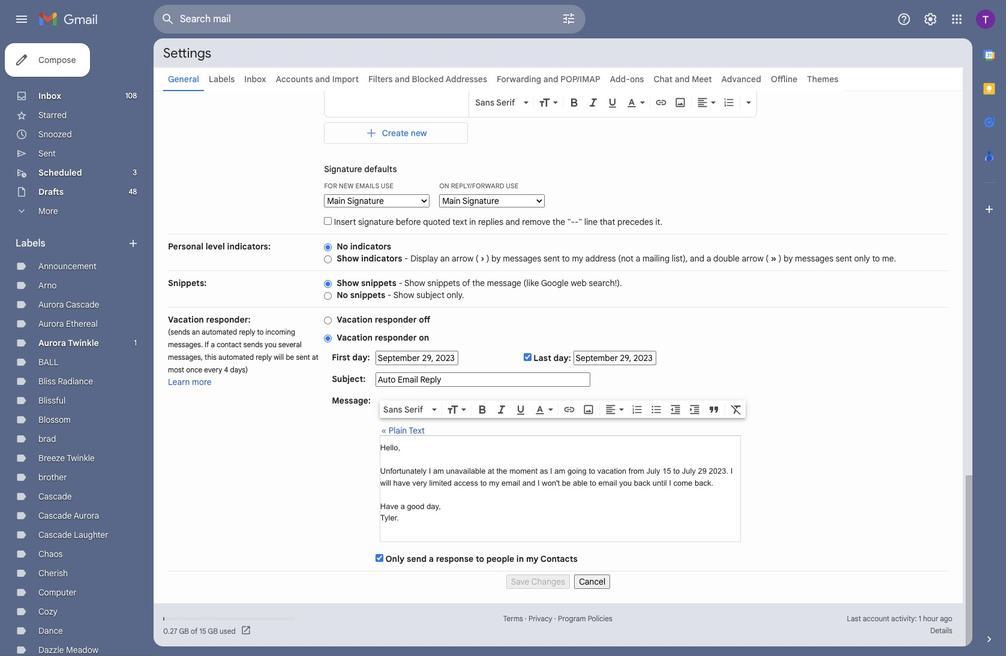 Task type: describe. For each thing, give the bounding box(es) containing it.
remove formatting ‪(⌘\)‬ image
[[730, 404, 742, 416]]

snippets for show snippets of the message (like google web search!).
[[361, 278, 396, 289]]

Last day: text field
[[573, 351, 656, 365]]

i right as
[[550, 467, 552, 476]]

breeze
[[38, 453, 65, 464]]

signature
[[324, 164, 362, 175]]

laughter
[[74, 530, 108, 540]]

0.27
[[163, 627, 177, 636]]

2 horizontal spatial my
[[572, 253, 583, 264]]

›
[[481, 253, 484, 264]]

you inside vacation responder: (sends an automated reply to incoming messages. if a contact sends you several messages, this automated reply will be sent at most once every 4 days) learn more
[[265, 340, 277, 349]]

cherish link
[[38, 568, 68, 579]]

cherish
[[38, 568, 68, 579]]

0 horizontal spatial 15
[[199, 627, 206, 636]]

privacy link
[[528, 614, 552, 623]]

starred link
[[38, 110, 67, 121]]

a right (not
[[636, 253, 640, 264]]

contacts
[[540, 554, 578, 564]]

2 by from the left
[[784, 253, 793, 264]]

days)
[[230, 365, 248, 374]]

accounts
[[276, 74, 313, 85]]

this
[[205, 353, 217, 362]]

cascade up ethereal
[[66, 299, 99, 310]]

day: for last day:
[[553, 353, 571, 364]]

forwarding
[[497, 74, 541, 85]]

program policies link
[[558, 614, 612, 623]]

contact
[[217, 340, 242, 349]]

come
[[673, 478, 692, 487]]

emails
[[355, 182, 379, 190]]

a inside have a good day, tyler.
[[401, 502, 405, 511]]

No snippets radio
[[324, 291, 332, 300]]

a left double
[[707, 253, 711, 264]]

back.
[[695, 478, 713, 487]]

insert image image for link ‪(⌘k)‬ icon
[[582, 404, 594, 416]]

first
[[332, 352, 350, 363]]

computer link
[[38, 587, 77, 598]]

no snippets - show subject only.
[[337, 290, 464, 301]]

settings
[[163, 45, 211, 61]]

Vacation responder on radio
[[324, 334, 332, 343]]

able
[[573, 478, 588, 487]]

underline ‪(⌘u)‬ image for bold ‪(⌘b)‬ icon for sans serif option related to link ‪(⌘k)‬ icon
[[515, 404, 527, 416]]

First day: text field
[[375, 351, 458, 365]]

show snippets - show snippets of the message (like google web search!).
[[337, 278, 622, 289]]

unfortunately
[[380, 467, 427, 476]]

new
[[411, 128, 427, 139]]

1 horizontal spatial my
[[526, 554, 538, 564]]

only
[[854, 253, 870, 264]]

will inside vacation responder: (sends an automated reply to incoming messages. if a contact sends you several messages, this automated reply will be sent at most once every 4 days) learn more
[[274, 353, 284, 362]]

0 vertical spatial an
[[440, 253, 450, 264]]

brother link
[[38, 472, 67, 483]]

twinkle for aurora twinkle
[[68, 338, 99, 349]]

indent less ‪(⌘[)‬ image
[[669, 404, 681, 416]]

response
[[436, 554, 473, 564]]

filters and blocked addresses link
[[368, 74, 487, 85]]

create
[[382, 128, 409, 139]]

labels heading
[[16, 238, 127, 250]]

link ‪(⌘k)‬ image
[[655, 97, 667, 109]]

1 by from the left
[[491, 253, 501, 264]]

filters
[[368, 74, 393, 85]]

create new
[[382, 128, 427, 139]]

indent more ‪(⌘])‬ image
[[689, 404, 701, 416]]

to left people
[[476, 554, 484, 564]]

insert
[[334, 217, 356, 227]]

be inside unfortunately i am unavailable at the moment as i am going to vacation from july 15 to july 29 2023. i will have very limited access to my email and i won't be able to email you back until i come back.
[[562, 478, 571, 487]]

subject
[[416, 290, 445, 301]]

2 messages from the left
[[795, 253, 833, 264]]

sans serif option for link ‪(⌘k)‬ icon
[[381, 404, 429, 416]]

computer
[[38, 587, 77, 598]]

cascade laughter
[[38, 530, 108, 540]]

and right chat
[[675, 74, 690, 85]]

advanced
[[721, 74, 761, 85]]

follow link to manage storage image
[[240, 625, 252, 637]]

send
[[407, 554, 427, 564]]

line
[[584, 217, 598, 227]]

show up the no snippets - show subject only.
[[404, 278, 425, 289]]

4
[[224, 365, 228, 374]]

2 · from the left
[[554, 614, 556, 623]]

personal
[[168, 241, 203, 252]]

settings image
[[923, 12, 938, 26]]

advanced link
[[721, 74, 761, 85]]

support image
[[897, 12, 911, 26]]

message
[[487, 278, 521, 289]]

serif for link ‪(⌘k)‬ image sans serif option
[[496, 97, 515, 108]]

cascade for cascade link
[[38, 491, 72, 502]]

2 horizontal spatial sent
[[836, 253, 852, 264]]

to up google
[[562, 253, 570, 264]]

chaos
[[38, 549, 63, 560]]

terms · privacy · program policies
[[503, 614, 612, 623]]

No indicators radio
[[324, 243, 332, 252]]

day,
[[427, 502, 441, 511]]

cascade for cascade laughter
[[38, 530, 72, 540]]

going
[[567, 467, 587, 476]]

italic ‪(⌘i)‬ image for underline ‪(⌘u)‬ image corresponding to bold ‪(⌘b)‬ icon related to link ‪(⌘k)‬ image sans serif option
[[587, 97, 599, 109]]

1 vertical spatial formatting options toolbar
[[380, 401, 746, 418]]

unfortunately i am unavailable at the moment as i am going to vacation from july 15 to july 29 2023. i will have very limited access to my email and i won't be able to email you back until i come back.
[[380, 467, 733, 487]]

responder for off
[[375, 314, 417, 325]]

"-
[[567, 217, 575, 227]]

several
[[278, 340, 302, 349]]

1 horizontal spatial in
[[516, 554, 524, 564]]

to up come
[[673, 467, 680, 476]]

messages.
[[168, 340, 203, 349]]

program
[[558, 614, 586, 623]]

the inside unfortunately i am unavailable at the moment as i am going to vacation from july 15 to july 29 2023. i will have very limited access to my email and i won't be able to email you back until i come back.
[[496, 467, 507, 476]]

general link
[[168, 74, 199, 85]]

1 horizontal spatial sent
[[543, 253, 560, 264]]

2 ( from the left
[[766, 253, 769, 264]]

1 inside last account activity: 1 hour ago details
[[919, 614, 921, 623]]

to right access
[[480, 478, 487, 487]]

48
[[129, 187, 137, 196]]

Only send a response to people in my Contacts checkbox
[[375, 554, 383, 562]]

breeze twinkle
[[38, 453, 95, 464]]

2 use from the left
[[506, 182, 518, 190]]

quote ‪(⌘⇧9)‬ image
[[708, 404, 720, 416]]

aurora ethereal link
[[38, 319, 98, 329]]

a inside vacation responder: (sends an automated reply to incoming messages. if a contact sends you several messages, this automated reply will be sent at most once every 4 days) learn more
[[211, 340, 215, 349]]

2 am from the left
[[554, 467, 565, 476]]

show left subject
[[393, 290, 414, 301]]

last account activity: 1 hour ago details
[[847, 614, 952, 635]]

inbox inside labels navigation
[[38, 91, 61, 101]]

tyler.
[[380, 514, 399, 523]]

show right show indicators 'radio'
[[337, 253, 359, 264]]

underline ‪(⌘u)‬ image for bold ‪(⌘b)‬ icon related to link ‪(⌘k)‬ image sans serif option
[[607, 97, 619, 109]]

1 inside labels navigation
[[134, 338, 137, 347]]

hello,
[[380, 443, 400, 452]]

0 horizontal spatial in
[[469, 217, 476, 227]]

1 ( from the left
[[476, 253, 479, 264]]

to right "going"
[[589, 467, 595, 476]]

0 vertical spatial automated
[[202, 328, 237, 337]]

to inside vacation responder: (sends an automated reply to incoming messages. if a contact sends you several messages, this automated reply will be sent at most once every 4 days) learn more
[[257, 328, 264, 337]]

back
[[634, 478, 650, 487]]

that
[[600, 217, 615, 227]]

at inside vacation responder: (sends an automated reply to incoming messages. if a contact sends you several messages, this automated reply will be sent at most once every 4 days) learn more
[[312, 353, 318, 362]]

drafts link
[[38, 187, 64, 197]]

drafts
[[38, 187, 64, 197]]

aurora up laughter
[[74, 511, 99, 521]]

show right show snippets radio
[[337, 278, 359, 289]]

1 · from the left
[[525, 614, 527, 623]]

sans serif for sans serif option related to link ‪(⌘k)‬ icon
[[383, 404, 423, 415]]

snoozed link
[[38, 129, 72, 140]]

0 vertical spatial of
[[462, 278, 470, 289]]

Search mail text field
[[180, 13, 528, 25]]

meet
[[692, 74, 712, 85]]

Last day: checkbox
[[524, 353, 531, 361]]

and right list),
[[690, 253, 704, 264]]

new
[[339, 182, 354, 190]]

add-
[[610, 74, 630, 85]]

i up 'limited'
[[429, 467, 431, 476]]

1 horizontal spatial reply
[[256, 353, 272, 362]]

108
[[125, 91, 137, 100]]

themes link
[[807, 74, 838, 85]]

Vacation responder off radio
[[324, 316, 332, 325]]

and inside unfortunately i am unavailable at the moment as i am going to vacation from july 15 to july 29 2023. i will have very limited access to my email and i won't be able to email you back until i come back.
[[522, 478, 535, 487]]

- for display an arrow (
[[404, 253, 408, 264]]

responder for on
[[375, 332, 417, 343]]

chat and meet
[[654, 74, 712, 85]]

dance link
[[38, 626, 63, 636]]

sans serif for link ‪(⌘k)‬ image sans serif option
[[475, 97, 515, 108]]

subject:
[[332, 374, 366, 385]]

vacation for vacation responder on
[[337, 332, 373, 343]]

0 horizontal spatial of
[[191, 627, 198, 636]]

arno
[[38, 280, 57, 291]]

addresses
[[446, 74, 487, 85]]

- left line
[[575, 217, 579, 227]]

1 horizontal spatial inbox link
[[244, 74, 266, 85]]

vacation for vacation responder: (sends an automated reply to incoming messages. if a contact sends you several messages, this automated reply will be sent at most once every 4 days) learn more
[[168, 314, 204, 325]]



Task type: locate. For each thing, give the bounding box(es) containing it.
email
[[502, 478, 520, 487], [598, 478, 617, 487]]

sent
[[38, 148, 56, 159]]

cascade link
[[38, 491, 72, 502]]

vacation inside vacation responder: (sends an automated reply to incoming messages. if a contact sends you several messages, this automated reply will be sent at most once every 4 days) learn more
[[168, 314, 204, 325]]

search mail image
[[157, 8, 179, 30]]

0 horizontal spatial ·
[[525, 614, 527, 623]]

1 vertical spatial of
[[191, 627, 198, 636]]

insert image image for link ‪(⌘k)‬ image
[[674, 97, 686, 109]]

aurora for aurora cascade
[[38, 299, 64, 310]]

1 left hour
[[919, 614, 921, 623]]

reply down sends
[[256, 353, 272, 362]]

1 horizontal spatial you
[[619, 478, 632, 487]]

ethereal
[[66, 319, 98, 329]]

be left able
[[562, 478, 571, 487]]

snoozed
[[38, 129, 72, 140]]

will left have at the bottom left of the page
[[380, 478, 391, 487]]

aurora twinkle
[[38, 338, 99, 349]]

july up come
[[682, 467, 696, 476]]

1 vertical spatial no
[[337, 290, 348, 301]]

moment
[[509, 467, 538, 476]]

sends
[[243, 340, 263, 349]]

twinkle for breeze twinkle
[[67, 453, 95, 464]]

responder:
[[206, 314, 251, 325]]

0 horizontal spatial sans serif
[[383, 404, 423, 415]]

bold ‪(⌘b)‬ image down subject 'text box' at the bottom
[[476, 404, 488, 416]]

am up won't
[[554, 467, 565, 476]]

numbered list ‪(⌘⇧7)‬ image
[[723, 97, 735, 109]]

day: right fixed end date 'option'
[[553, 353, 571, 364]]

1 horizontal spatial sans
[[475, 97, 494, 108]]

breeze twinkle link
[[38, 453, 95, 464]]

0 horizontal spatial last
[[533, 353, 551, 364]]

1 vertical spatial serif
[[404, 404, 423, 415]]

1 horizontal spatial gb
[[208, 627, 218, 636]]

save changes button
[[506, 575, 570, 589]]

automated down responder:
[[202, 328, 237, 337]]

email down moment on the bottom of the page
[[502, 478, 520, 487]]

my left address
[[572, 253, 583, 264]]

italic ‪(⌘i)‬ image down subject 'text box' at the bottom
[[495, 404, 507, 416]]

sans for link ‪(⌘k)‬ image sans serif option
[[475, 97, 494, 108]]

labels navigation
[[0, 38, 154, 656]]

sans serif option
[[473, 97, 521, 109], [381, 404, 429, 416]]

general
[[168, 74, 199, 85]]

to up sends
[[257, 328, 264, 337]]

advanced search options image
[[557, 7, 581, 31]]

no right no snippets radio on the left top
[[337, 290, 348, 301]]

0 horizontal spatial day:
[[352, 352, 370, 363]]

you inside unfortunately i am unavailable at the moment as i am going to vacation from july 15 to july 29 2023. i will have very limited access to my email and i won't be able to email you back until i come back.
[[619, 478, 632, 487]]

accounts and import link
[[276, 74, 359, 85]]

brad link
[[38, 434, 56, 445]]

address
[[585, 253, 616, 264]]

0 horizontal spatial the
[[472, 278, 485, 289]]

you
[[265, 340, 277, 349], [619, 478, 632, 487]]

starred
[[38, 110, 67, 121]]

inbox link right labels link
[[244, 74, 266, 85]]

inbox up starred
[[38, 91, 61, 101]]

1 gb from the left
[[179, 627, 189, 636]]

1 horizontal spatial by
[[784, 253, 793, 264]]

gmail image
[[38, 7, 104, 31]]

search!).
[[589, 278, 622, 289]]

and left import
[[315, 74, 330, 85]]

· right privacy link
[[554, 614, 556, 623]]

1 horizontal spatial bold ‪(⌘b)‬ image
[[568, 97, 580, 109]]

0 horizontal spatial july
[[646, 467, 660, 476]]

more formatting options image
[[743, 97, 755, 109]]

aurora for aurora twinkle
[[38, 338, 66, 349]]

1 vertical spatial will
[[380, 478, 391, 487]]

to
[[562, 253, 570, 264], [872, 253, 880, 264], [257, 328, 264, 337], [589, 467, 595, 476], [673, 467, 680, 476], [480, 478, 487, 487], [590, 478, 596, 487], [476, 554, 484, 564]]

more
[[192, 377, 212, 388]]

on reply/forward use
[[439, 182, 518, 190]]

you down incoming
[[265, 340, 277, 349]]

of
[[462, 278, 470, 289], [191, 627, 198, 636]]

1 horizontal spatial 15
[[662, 467, 671, 476]]

labels for labels heading
[[16, 238, 45, 250]]

to right able
[[590, 478, 596, 487]]

compose
[[38, 55, 76, 65]]

cascade for cascade aurora
[[38, 511, 72, 521]]

cascade up chaos
[[38, 530, 72, 540]]

dazzle
[[38, 645, 64, 656]]

1 horizontal spatial at
[[488, 467, 494, 476]]

at right the unavailable
[[488, 467, 494, 476]]

1 use from the left
[[381, 182, 393, 190]]

an right 'display'
[[440, 253, 450, 264]]

main menu image
[[14, 12, 29, 26]]

ball
[[38, 357, 58, 368]]

responder down vacation responder off
[[375, 332, 417, 343]]

0 vertical spatial the
[[553, 217, 565, 227]]

2 ) from the left
[[779, 253, 782, 264]]

be inside vacation responder: (sends an automated reply to incoming messages. if a contact sends you several messages, this automated reply will be sent at most once every 4 days) learn more
[[286, 353, 294, 362]]

i right "2023."
[[730, 467, 733, 476]]

Show indicators radio
[[324, 255, 332, 264]]

last left account
[[847, 614, 861, 623]]

brad
[[38, 434, 56, 445]]

sent up google
[[543, 253, 560, 264]]

aurora for aurora ethereal
[[38, 319, 64, 329]]

0 vertical spatial inbox
[[244, 74, 266, 85]]

i right until
[[669, 478, 671, 487]]

sans for sans serif option related to link ‪(⌘k)‬ icon
[[383, 404, 402, 415]]

and right filters at the left of page
[[395, 74, 410, 85]]

off
[[419, 314, 430, 325]]

labels right general
[[209, 74, 235, 85]]

messages right »
[[795, 253, 833, 264]]

1 messages from the left
[[503, 253, 541, 264]]

gb right "0.27"
[[179, 627, 189, 636]]

labels down more
[[16, 238, 45, 250]]

link ‪(⌘k)‬ image
[[563, 404, 575, 416]]

themes
[[807, 74, 838, 85]]

twinkle right the breeze
[[67, 453, 95, 464]]

0 horizontal spatial reply
[[239, 328, 255, 337]]

arrow
[[452, 253, 473, 264], [742, 253, 764, 264]]

as
[[540, 467, 548, 476]]

1 horizontal spatial )
[[779, 253, 782, 264]]

my right access
[[489, 478, 499, 487]]

1 vertical spatial at
[[488, 467, 494, 476]]

- up the no snippets - show subject only.
[[399, 278, 402, 289]]

most
[[168, 365, 184, 374]]

am
[[433, 467, 444, 476], [554, 467, 565, 476]]

sent link
[[38, 148, 56, 159]]

pop/imap
[[560, 74, 600, 85]]

Vacation responder text field
[[380, 442, 740, 536]]

0 vertical spatial sans
[[475, 97, 494, 108]]

0 vertical spatial will
[[274, 353, 284, 362]]

labels for labels link
[[209, 74, 235, 85]]

save changes
[[511, 576, 565, 587]]

indicators for no
[[350, 241, 391, 252]]

vacation responder: (sends an automated reply to incoming messages. if a contact sends you several messages, this automated reply will be sent at most once every 4 days) learn more
[[168, 314, 318, 388]]

inbox link inside labels navigation
[[38, 91, 61, 101]]

2 vertical spatial my
[[526, 554, 538, 564]]

email down vacation
[[598, 478, 617, 487]]

1 ) from the left
[[486, 253, 489, 264]]

italic ‪(⌘i)‬ image
[[587, 97, 599, 109], [495, 404, 507, 416]]

0 horizontal spatial will
[[274, 353, 284, 362]]

google
[[541, 278, 569, 289]]

at inside unfortunately i am unavailable at the moment as i am going to vacation from july 15 to july 29 2023. i will have very limited access to my email and i won't be able to email you back until i come back.
[[488, 467, 494, 476]]

blossom
[[38, 415, 71, 425]]

will inside unfortunately i am unavailable at the moment as i am going to vacation from july 15 to july 29 2023. i will have very limited access to my email and i won't be able to email you back until i come back.
[[380, 478, 391, 487]]

cascade down 'brother'
[[38, 491, 72, 502]]

0 vertical spatial labels
[[209, 74, 235, 85]]

None checkbox
[[324, 217, 332, 225]]

an inside vacation responder: (sends an automated reply to incoming messages. if a contact sends you several messages, this automated reply will be sent at most once every 4 days) learn more
[[192, 328, 200, 337]]

0 horizontal spatial messages
[[503, 253, 541, 264]]

replies
[[478, 217, 503, 227]]

serif up « plain text
[[404, 404, 423, 415]]

0 horizontal spatial am
[[433, 467, 444, 476]]

inbox link up starred
[[38, 91, 61, 101]]

brother
[[38, 472, 67, 483]]

1 july from the left
[[646, 467, 660, 476]]

dance
[[38, 626, 63, 636]]

dazzle meadow link
[[38, 645, 98, 656]]

- left 'display'
[[404, 253, 408, 264]]

0 vertical spatial no
[[337, 241, 348, 252]]

vacation for vacation responder off
[[337, 314, 373, 325]]

remove
[[522, 217, 550, 227]]

the
[[553, 217, 565, 227], [472, 278, 485, 289], [496, 467, 507, 476]]

no right no indicators radio
[[337, 241, 348, 252]]

1 horizontal spatial be
[[562, 478, 571, 487]]

0 vertical spatial 1
[[134, 338, 137, 347]]

0 vertical spatial sans serif
[[475, 97, 515, 108]]

signature defaults
[[324, 164, 397, 175]]

last inside last account activity: 1 hour ago details
[[847, 614, 861, 623]]

1 no from the top
[[337, 241, 348, 252]]

0 horizontal spatial (
[[476, 253, 479, 264]]

last for last account activity: 1 hour ago details
[[847, 614, 861, 623]]

and right replies
[[506, 217, 520, 227]]

sans
[[475, 97, 494, 108], [383, 404, 402, 415]]

my inside unfortunately i am unavailable at the moment as i am going to vacation from july 15 to july 29 2023. i will have very limited access to my email and i won't be able to email you back until i come back.
[[489, 478, 499, 487]]

1 horizontal spatial messages
[[795, 253, 833, 264]]

2 horizontal spatial the
[[553, 217, 565, 227]]

1 vertical spatial sans serif
[[383, 404, 423, 415]]

0 horizontal spatial bold ‪(⌘b)‬ image
[[476, 404, 488, 416]]

responder up vacation responder on
[[375, 314, 417, 325]]

will down several
[[274, 353, 284, 362]]

0 vertical spatial formatting options toolbar
[[472, 96, 756, 109]]

0 horizontal spatial at
[[312, 353, 318, 362]]

2 email from the left
[[598, 478, 617, 487]]

1 vertical spatial automated
[[218, 353, 254, 362]]

1 horizontal spatial labels
[[209, 74, 235, 85]]

navigation containing save changes
[[168, 572, 948, 589]]

0 horizontal spatial by
[[491, 253, 501, 264]]

0 vertical spatial you
[[265, 340, 277, 349]]

privacy
[[528, 614, 552, 623]]

aurora down arno link
[[38, 299, 64, 310]]

indicators for show
[[361, 253, 402, 264]]

Show snippets radio
[[324, 279, 332, 288]]

bold ‪(⌘b)‬ image
[[568, 97, 580, 109], [476, 404, 488, 416]]

insert image image
[[674, 97, 686, 109], [582, 404, 594, 416]]

1 horizontal spatial last
[[847, 614, 861, 623]]

sent inside vacation responder: (sends an automated reply to incoming messages. if a contact sends you several messages, this automated reply will be sent at most once every 4 days) learn more
[[296, 353, 310, 362]]

no for no indicators
[[337, 241, 348, 252]]

serif for sans serif option related to link ‪(⌘k)‬ icon
[[404, 404, 423, 415]]

0 horizontal spatial you
[[265, 340, 277, 349]]

scheduled
[[38, 167, 82, 178]]

2 gb from the left
[[208, 627, 218, 636]]

sans serif option down forwarding
[[473, 97, 521, 109]]

last
[[533, 353, 551, 364], [847, 614, 861, 623]]

1 horizontal spatial the
[[496, 467, 507, 476]]

snippets for show subject only.
[[350, 290, 385, 301]]

1 horizontal spatial of
[[462, 278, 470, 289]]

indicators down the signature on the top left
[[350, 241, 391, 252]]

2 vertical spatial the
[[496, 467, 507, 476]]

defaults
[[364, 164, 397, 175]]

italic ‪(⌘i)‬ image for underline ‪(⌘u)‬ image associated with bold ‪(⌘b)‬ icon for sans serif option related to link ‪(⌘k)‬ icon
[[495, 404, 507, 416]]

last day:
[[533, 353, 571, 364]]

offline
[[771, 74, 797, 85]]

underline ‪(⌘u)‬ image
[[607, 97, 619, 109], [515, 404, 527, 416]]

vacation right vacation responder off radio on the left top of page
[[337, 314, 373, 325]]

you down from
[[619, 478, 632, 487]]

cancel button
[[574, 575, 610, 589]]

None search field
[[154, 5, 585, 34]]

blissful
[[38, 395, 66, 406]]

snippets up the only.
[[427, 278, 460, 289]]

compose button
[[5, 43, 90, 77]]

1 arrow from the left
[[452, 253, 473, 264]]

0 vertical spatial my
[[572, 253, 583, 264]]

import
[[332, 74, 359, 85]]

if
[[205, 340, 209, 349]]

1 horizontal spatial will
[[380, 478, 391, 487]]

no for no snippets - show subject only.
[[337, 290, 348, 301]]

1 horizontal spatial sans serif
[[475, 97, 515, 108]]

my up save changes
[[526, 554, 538, 564]]

by right »
[[784, 253, 793, 264]]

1 vertical spatial labels
[[16, 238, 45, 250]]

day:
[[352, 352, 370, 363], [553, 353, 571, 364]]

1 vertical spatial sans serif option
[[381, 404, 429, 416]]

0 vertical spatial insert image image
[[674, 97, 686, 109]]

0 horizontal spatial arrow
[[452, 253, 473, 264]]

first day:
[[332, 352, 370, 363]]

ago
[[940, 614, 952, 623]]

1 horizontal spatial inbox
[[244, 74, 266, 85]]

sans serif option for link ‪(⌘k)‬ image
[[473, 97, 521, 109]]

1 horizontal spatial an
[[440, 253, 450, 264]]

learn more link
[[168, 377, 212, 388]]

july up until
[[646, 467, 660, 476]]

labels inside navigation
[[16, 238, 45, 250]]

messages,
[[168, 353, 203, 362]]

0 vertical spatial last
[[533, 353, 551, 364]]

precedes
[[617, 217, 653, 227]]

cascade down cascade link
[[38, 511, 72, 521]]

navigation
[[168, 572, 948, 589]]

and down moment on the bottom of the page
[[522, 478, 535, 487]]

1 vertical spatial 15
[[199, 627, 206, 636]]

2 july from the left
[[682, 467, 696, 476]]

1 horizontal spatial insert image image
[[674, 97, 686, 109]]

scheduled link
[[38, 167, 82, 178]]

sent left only at the top right
[[836, 253, 852, 264]]

arrow left »
[[742, 253, 764, 264]]

( left ›
[[476, 253, 479, 264]]

learn
[[168, 377, 190, 388]]

1 vertical spatial the
[[472, 278, 485, 289]]

1 horizontal spatial underline ‪(⌘u)‬ image
[[607, 97, 619, 109]]

0 horizontal spatial gb
[[179, 627, 189, 636]]

1 vertical spatial be
[[562, 478, 571, 487]]

underline ‪(⌘u)‬ image down add-
[[607, 97, 619, 109]]

0 vertical spatial responder
[[375, 314, 417, 325]]

(not
[[618, 253, 634, 264]]

2 no from the top
[[337, 290, 348, 301]]

will
[[274, 353, 284, 362], [380, 478, 391, 487]]

automated up days)
[[218, 353, 254, 362]]

bulleted list ‪(⌘⇧8)‬ image
[[650, 404, 662, 416]]

- for show subject only.
[[388, 290, 391, 301]]

more button
[[0, 202, 144, 221]]

- for show snippets of the message (like google web search!).
[[399, 278, 402, 289]]

1 vertical spatial an
[[192, 328, 200, 337]]

bold ‪(⌘b)‬ image for link ‪(⌘k)‬ image sans serif option
[[568, 97, 580, 109]]

1 email from the left
[[502, 478, 520, 487]]

used
[[220, 627, 236, 636]]

1 horizontal spatial ·
[[554, 614, 556, 623]]

formatting options toolbar
[[472, 96, 756, 109], [380, 401, 746, 418]]

use down the defaults
[[381, 182, 393, 190]]

2 arrow from the left
[[742, 253, 764, 264]]

reply
[[239, 328, 255, 337], [256, 353, 272, 362]]

bold ‪(⌘b)‬ image for sans serif option related to link ‪(⌘k)‬ icon
[[476, 404, 488, 416]]

show
[[337, 253, 359, 264], [337, 278, 359, 289], [404, 278, 425, 289], [393, 290, 414, 301]]

numbered list ‪(⌘⇧7)‬ image
[[631, 404, 643, 416]]

only.
[[447, 290, 464, 301]]

2 responder from the top
[[375, 332, 417, 343]]

messages up (like
[[503, 253, 541, 264]]

insert image image right link ‪(⌘k)‬ image
[[674, 97, 686, 109]]

use right reply/forward
[[506, 182, 518, 190]]

1 am from the left
[[433, 467, 444, 476]]

vacation up (sends
[[168, 314, 204, 325]]

add-ons link
[[610, 74, 644, 85]]

1 vertical spatial italic ‪(⌘i)‬ image
[[495, 404, 507, 416]]

sans serif up « plain text
[[383, 404, 423, 415]]

) right »
[[779, 253, 782, 264]]

inbox right labels link
[[244, 74, 266, 85]]

tab list
[[972, 38, 1006, 613]]

0 vertical spatial 15
[[662, 467, 671, 476]]

i left won't
[[538, 478, 540, 487]]

of up the only.
[[462, 278, 470, 289]]

1 vertical spatial 1
[[919, 614, 921, 623]]

to left me.
[[872, 253, 880, 264]]

and left pop/imap
[[543, 74, 558, 85]]

snippets up vacation responder off
[[350, 290, 385, 301]]

Subject text field
[[375, 373, 590, 387]]

the left moment on the bottom of the page
[[496, 467, 507, 476]]

labels
[[209, 74, 235, 85], [16, 238, 45, 250]]

aurora up aurora twinkle
[[38, 319, 64, 329]]

sent
[[543, 253, 560, 264], [836, 253, 852, 264], [296, 353, 310, 362]]

vacation up first day:
[[337, 332, 373, 343]]

1 horizontal spatial italic ‪(⌘i)‬ image
[[587, 97, 599, 109]]

incoming
[[265, 328, 295, 337]]

cascade aurora
[[38, 511, 99, 521]]

day: for first day:
[[352, 352, 370, 363]]

15 inside unfortunately i am unavailable at the moment as i am going to vacation from july 15 to july 29 2023. i will have very limited access to my email and i won't be able to email you back until i come back.
[[662, 467, 671, 476]]

0 vertical spatial inbox link
[[244, 74, 266, 85]]

messages
[[503, 253, 541, 264], [795, 253, 833, 264]]

1 vertical spatial responder
[[375, 332, 417, 343]]

at left first
[[312, 353, 318, 362]]

0 horizontal spatial sent
[[296, 353, 310, 362]]

a right send
[[429, 554, 434, 564]]

0 horizontal spatial underline ‪(⌘u)‬ image
[[515, 404, 527, 416]]

details
[[930, 626, 952, 635]]

0 horizontal spatial sans
[[383, 404, 402, 415]]

0 vertical spatial sans serif option
[[473, 97, 521, 109]]

1 horizontal spatial july
[[682, 467, 696, 476]]

reply up sends
[[239, 328, 255, 337]]

footer containing terms
[[154, 613, 963, 637]]

formatting options toolbar down add-
[[472, 96, 756, 109]]

1 vertical spatial in
[[516, 554, 524, 564]]

1 vertical spatial sans
[[383, 404, 402, 415]]

· right "terms"
[[525, 614, 527, 623]]

0 vertical spatial italic ‪(⌘i)‬ image
[[587, 97, 599, 109]]

1 responder from the top
[[375, 314, 417, 325]]

formatting options toolbar down 'last day:'
[[380, 401, 746, 418]]

(
[[476, 253, 479, 264], [766, 253, 769, 264]]

a left the good at the bottom left of the page
[[401, 502, 405, 511]]

last right fixed end date 'option'
[[533, 353, 551, 364]]

cancel
[[579, 576, 605, 587]]

0 vertical spatial indicators
[[350, 241, 391, 252]]

1 horizontal spatial 1
[[919, 614, 921, 623]]

1 vertical spatial reply
[[256, 353, 272, 362]]

unavailable
[[446, 467, 486, 476]]

indicators
[[350, 241, 391, 252], [361, 253, 402, 264]]

terms link
[[503, 614, 523, 623]]

0 vertical spatial underline ‪(⌘u)‬ image
[[607, 97, 619, 109]]

footer
[[154, 613, 963, 637]]

no
[[337, 241, 348, 252], [337, 290, 348, 301]]

1 horizontal spatial arrow
[[742, 253, 764, 264]]

last for last day:
[[533, 353, 551, 364]]

2023.
[[709, 467, 728, 476]]

0 horizontal spatial 1
[[134, 338, 137, 347]]

bliss
[[38, 376, 56, 387]]

0 horizontal spatial labels
[[16, 238, 45, 250]]

be down several
[[286, 353, 294, 362]]

0 vertical spatial bold ‪(⌘b)‬ image
[[568, 97, 580, 109]]



Task type: vqa. For each thing, say whether or not it's contained in the screenshot.
ITALIC ‪(⌘I)‬ ICON
yes



